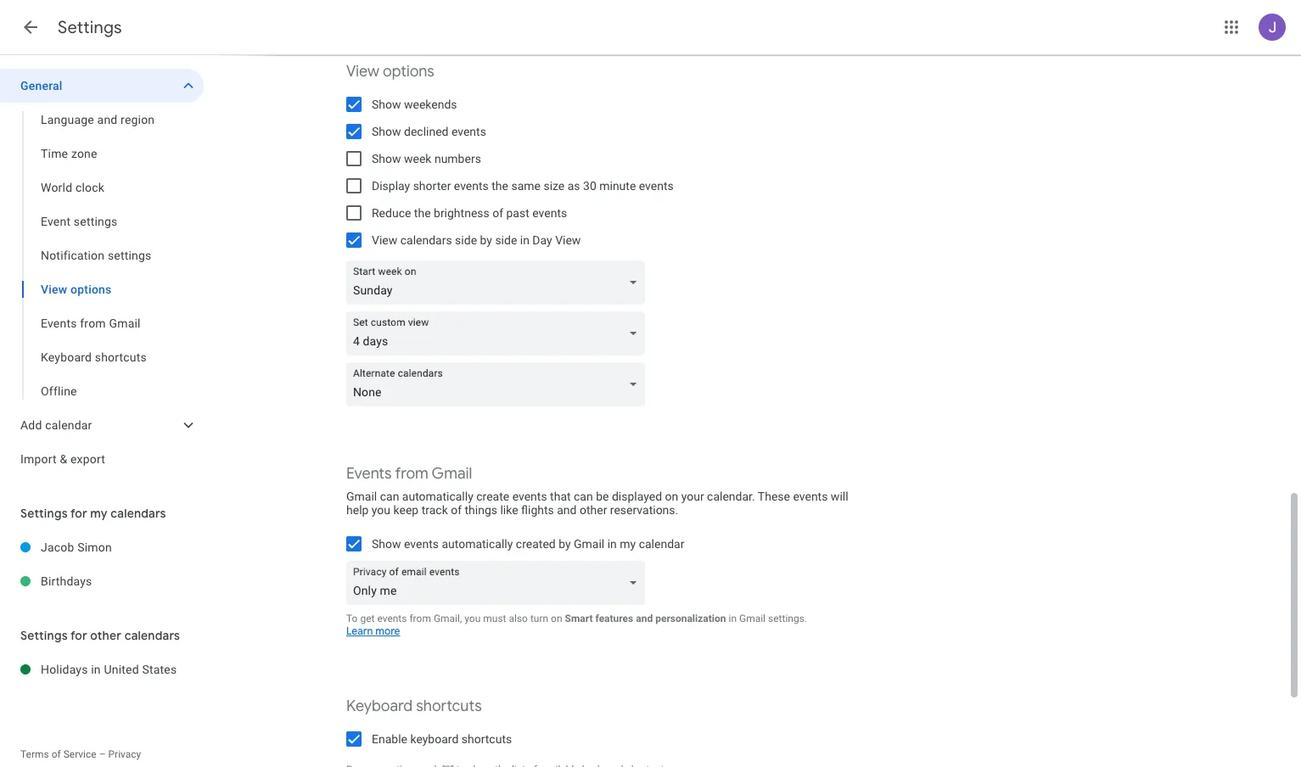 Task type: describe. For each thing, give the bounding box(es) containing it.
view down reduce
[[372, 233, 397, 247]]

size
[[544, 179, 565, 193]]

also
[[509, 613, 528, 625]]

view options inside group
[[41, 283, 112, 296]]

birthdays tree item
[[0, 564, 204, 598]]

holidays in united states
[[41, 663, 177, 676]]

reduce the brightness of past events
[[372, 206, 567, 220]]

holidays in united states tree item
[[0, 653, 204, 687]]

personalization
[[655, 613, 726, 625]]

events left will
[[793, 490, 828, 503]]

event
[[41, 215, 71, 228]]

add
[[20, 418, 42, 432]]

shortcuts inside group
[[95, 351, 147, 364]]

as
[[568, 179, 580, 193]]

language
[[41, 113, 94, 126]]

shorter
[[413, 179, 451, 193]]

&
[[60, 452, 67, 466]]

show for show week numbers
[[372, 152, 401, 166]]

keyboard
[[410, 732, 459, 746]]

settings for my calendars tree
[[0, 530, 204, 598]]

on inside events from gmail gmail can automatically create events that can be displayed on your calendar. these events will help you keep track of things like flights and other reservations.
[[665, 490, 678, 503]]

states
[[142, 663, 177, 676]]

1 horizontal spatial options
[[383, 62, 434, 81]]

from for events from gmail gmail can automatically create events that can be displayed on your calendar. these events will help you keep track of things like flights and other reservations.
[[395, 464, 428, 484]]

for for other
[[70, 628, 87, 643]]

of inside events from gmail gmail can automatically create events that can be displayed on your calendar. these events will help you keep track of things like flights and other reservations.
[[451, 503, 462, 517]]

clock
[[75, 181, 104, 194]]

and inside the to get events from gmail, you must also turn on smart features and personalization in gmail settings. learn more
[[636, 613, 653, 625]]

turn
[[530, 613, 548, 625]]

from for events from gmail
[[80, 317, 106, 330]]

must
[[483, 613, 506, 625]]

learn
[[346, 625, 373, 638]]

show declined events
[[372, 125, 486, 138]]

notification
[[41, 249, 105, 262]]

settings for notification settings
[[108, 249, 151, 262]]

service
[[63, 749, 96, 760]]

events up numbers
[[451, 125, 486, 138]]

displayed
[[612, 490, 662, 503]]

day
[[532, 233, 552, 247]]

be
[[596, 490, 609, 503]]

brightness
[[434, 206, 490, 220]]

smart
[[565, 613, 593, 625]]

terms of service link
[[20, 749, 96, 760]]

terms of service – privacy
[[20, 749, 141, 760]]

gmail inside group
[[109, 317, 141, 330]]

from inside the to get events from gmail, you must also turn on smart features and personalization in gmail settings. learn more
[[409, 613, 431, 625]]

zone
[[71, 147, 97, 160]]

birthdays link
[[41, 564, 204, 598]]

import
[[20, 452, 57, 466]]

calendars for settings for other calendars
[[124, 628, 180, 643]]

settings.
[[768, 613, 807, 625]]

you inside the to get events from gmail, you must also turn on smart features and personalization in gmail settings. learn more
[[464, 613, 481, 625]]

gmail left keep
[[346, 490, 377, 503]]

calendars for settings for my calendars
[[111, 506, 166, 521]]

2 side from the left
[[495, 233, 517, 247]]

2 vertical spatial of
[[51, 749, 61, 760]]

30
[[583, 179, 596, 193]]

settings for other calendars
[[20, 628, 180, 643]]

events left that
[[512, 490, 547, 503]]

general tree item
[[0, 69, 204, 103]]

numbers
[[434, 152, 481, 166]]

terms
[[20, 749, 49, 760]]

events inside the to get events from gmail, you must also turn on smart features and personalization in gmail settings. learn more
[[377, 613, 407, 625]]

world clock
[[41, 181, 104, 194]]

to
[[346, 613, 358, 625]]

events from gmail
[[41, 317, 141, 330]]

1 vertical spatial my
[[620, 537, 636, 551]]

2 vertical spatial shortcuts
[[462, 732, 512, 746]]

options inside group
[[70, 283, 112, 296]]

settings for settings
[[58, 17, 122, 38]]

flights
[[521, 503, 554, 517]]

declined
[[404, 125, 449, 138]]

keep
[[393, 503, 419, 517]]

show week numbers
[[372, 152, 481, 166]]

time
[[41, 147, 68, 160]]

events right minute
[[639, 179, 674, 193]]

and inside group
[[97, 113, 117, 126]]

1 side from the left
[[455, 233, 477, 247]]

birthdays
[[41, 575, 92, 588]]

week
[[404, 152, 432, 166]]

minute
[[599, 179, 636, 193]]

notification settings
[[41, 249, 151, 262]]

1 vertical spatial shortcuts
[[416, 697, 482, 716]]

things
[[465, 503, 497, 517]]

events for events from gmail
[[41, 317, 77, 330]]

language and region
[[41, 113, 155, 126]]

region
[[121, 113, 155, 126]]

view up "show weekends"
[[346, 62, 379, 81]]

create
[[476, 490, 509, 503]]

events down size
[[532, 206, 567, 220]]

get
[[360, 613, 375, 625]]

gmail inside the to get events from gmail, you must also turn on smart features and personalization in gmail settings. learn more
[[739, 613, 766, 625]]

past
[[506, 206, 529, 220]]

1 can from the left
[[380, 490, 399, 503]]



Task type: vqa. For each thing, say whether or not it's contained in the screenshot.
19 element
no



Task type: locate. For each thing, give the bounding box(es) containing it.
display shorter events the same size as 30 minute events
[[372, 179, 674, 193]]

0 vertical spatial the
[[492, 179, 508, 193]]

0 vertical spatial for
[[70, 506, 87, 521]]

in left the united
[[91, 663, 101, 676]]

1 for from the top
[[70, 506, 87, 521]]

view down "notification"
[[41, 283, 67, 296]]

from left gmail,
[[409, 613, 431, 625]]

keyboard up offline at the bottom
[[41, 351, 92, 364]]

in left day
[[520, 233, 530, 247]]

reduce
[[372, 206, 411, 220]]

other
[[580, 503, 607, 517], [90, 628, 122, 643]]

4 show from the top
[[372, 537, 401, 551]]

settings up holidays
[[20, 628, 68, 643]]

by right created
[[559, 537, 571, 551]]

shortcuts right keyboard
[[462, 732, 512, 746]]

1 vertical spatial automatically
[[442, 537, 513, 551]]

settings for settings for other calendars
[[20, 628, 68, 643]]

in right personalization
[[729, 613, 737, 625]]

from inside events from gmail gmail can automatically create events that can be displayed on your calendar. these events will help you keep track of things like flights and other reservations.
[[395, 464, 428, 484]]

from down the notification settings
[[80, 317, 106, 330]]

for up 'jacob simon'
[[70, 506, 87, 521]]

1 vertical spatial of
[[451, 503, 462, 517]]

show down keep
[[372, 537, 401, 551]]

for up holidays
[[70, 628, 87, 643]]

1 vertical spatial view options
[[41, 283, 112, 296]]

view right day
[[555, 233, 581, 247]]

will
[[831, 490, 848, 503]]

united
[[104, 663, 139, 676]]

by down reduce the brightness of past events
[[480, 233, 492, 247]]

0 vertical spatial keyboard shortcuts
[[41, 351, 147, 364]]

side down past
[[495, 233, 517, 247]]

0 vertical spatial from
[[80, 317, 106, 330]]

general
[[20, 79, 62, 93]]

jacob
[[41, 541, 74, 554]]

settings for my calendars
[[20, 506, 166, 521]]

help
[[346, 503, 369, 517]]

in down reservations.
[[607, 537, 617, 551]]

privacy
[[108, 749, 141, 760]]

enable keyboard shortcuts
[[372, 732, 512, 746]]

and right features
[[636, 613, 653, 625]]

side
[[455, 233, 477, 247], [495, 233, 517, 247]]

1 vertical spatial settings
[[20, 506, 68, 521]]

1 horizontal spatial my
[[620, 537, 636, 551]]

keyboard
[[41, 351, 92, 364], [346, 697, 413, 716]]

events up reduce the brightness of past events
[[454, 179, 489, 193]]

1 vertical spatial other
[[90, 628, 122, 643]]

go back image
[[20, 17, 41, 37]]

tree
[[0, 69, 204, 476]]

view options up "show weekends"
[[346, 62, 434, 81]]

of right "track"
[[451, 503, 462, 517]]

created
[[516, 537, 556, 551]]

events inside group
[[41, 317, 77, 330]]

in
[[520, 233, 530, 247], [607, 537, 617, 551], [729, 613, 737, 625], [91, 663, 101, 676]]

settings right "notification"
[[108, 249, 151, 262]]

tree containing general
[[0, 69, 204, 476]]

1 horizontal spatial by
[[559, 537, 571, 551]]

shortcuts
[[95, 351, 147, 364], [416, 697, 482, 716], [462, 732, 512, 746]]

keyboard up enable
[[346, 697, 413, 716]]

show
[[372, 98, 401, 111], [372, 125, 401, 138], [372, 152, 401, 166], [372, 537, 401, 551]]

0 horizontal spatial on
[[551, 613, 562, 625]]

options up "show weekends"
[[383, 62, 434, 81]]

from inside group
[[80, 317, 106, 330]]

0 horizontal spatial calendar
[[45, 418, 92, 432]]

2 horizontal spatial of
[[492, 206, 503, 220]]

from up keep
[[395, 464, 428, 484]]

events inside events from gmail gmail can automatically create events that can be displayed on your calendar. these events will help you keep track of things like flights and other reservations.
[[346, 464, 392, 484]]

0 horizontal spatial other
[[90, 628, 122, 643]]

events for events from gmail gmail can automatically create events that can be displayed on your calendar. these events will help you keep track of things like flights and other reservations.
[[346, 464, 392, 484]]

1 horizontal spatial keyboard shortcuts
[[346, 697, 482, 716]]

settings for settings for my calendars
[[20, 506, 68, 521]]

enable
[[372, 732, 407, 746]]

of
[[492, 206, 503, 220], [451, 503, 462, 517], [51, 749, 61, 760]]

gmail left settings.
[[739, 613, 766, 625]]

for for my
[[70, 506, 87, 521]]

show weekends
[[372, 98, 457, 111]]

events up help
[[346, 464, 392, 484]]

1 vertical spatial you
[[464, 613, 481, 625]]

0 vertical spatial calendars
[[400, 233, 452, 247]]

for
[[70, 506, 87, 521], [70, 628, 87, 643]]

jacob simon
[[41, 541, 112, 554]]

my up jacob simon tree item
[[90, 506, 108, 521]]

on left 'your'
[[665, 490, 678, 503]]

view options down "notification"
[[41, 283, 112, 296]]

0 vertical spatial shortcuts
[[95, 351, 147, 364]]

calendar
[[45, 418, 92, 432], [639, 537, 684, 551]]

show events automatically created by gmail in my calendar
[[372, 537, 684, 551]]

by
[[480, 233, 492, 247], [559, 537, 571, 551]]

group
[[0, 103, 204, 408]]

1 horizontal spatial and
[[557, 503, 577, 517]]

reservations.
[[610, 503, 678, 517]]

1 horizontal spatial keyboard
[[346, 697, 413, 716]]

can
[[380, 490, 399, 503], [574, 490, 593, 503]]

settings up the jacob
[[20, 506, 68, 521]]

0 horizontal spatial view options
[[41, 283, 112, 296]]

settings
[[58, 17, 122, 38], [20, 506, 68, 521], [20, 628, 68, 643]]

2 for from the top
[[70, 628, 87, 643]]

automatically left "create" at the bottom left
[[402, 490, 473, 503]]

on right turn at the bottom of page
[[551, 613, 562, 625]]

calendars up jacob simon tree item
[[111, 506, 166, 521]]

show for show declined events
[[372, 125, 401, 138]]

0 vertical spatial other
[[580, 503, 607, 517]]

that
[[550, 490, 571, 503]]

from
[[80, 317, 106, 330], [395, 464, 428, 484], [409, 613, 431, 625]]

more
[[375, 625, 400, 638]]

show left weekends
[[372, 98, 401, 111]]

keyboard shortcuts down events from gmail
[[41, 351, 147, 364]]

keyboard shortcuts up keyboard
[[346, 697, 482, 716]]

1 horizontal spatial on
[[665, 490, 678, 503]]

group containing language and region
[[0, 103, 204, 408]]

0 horizontal spatial events
[[41, 317, 77, 330]]

can left be
[[574, 490, 593, 503]]

world
[[41, 181, 72, 194]]

holidays
[[41, 663, 88, 676]]

calendars down reduce
[[400, 233, 452, 247]]

0 horizontal spatial the
[[414, 206, 431, 220]]

–
[[99, 749, 106, 760]]

add calendar
[[20, 418, 92, 432]]

2 horizontal spatial and
[[636, 613, 653, 625]]

1 horizontal spatial view options
[[346, 62, 434, 81]]

on inside the to get events from gmail, you must also turn on smart features and personalization in gmail settings. learn more
[[551, 613, 562, 625]]

1 horizontal spatial can
[[574, 490, 593, 503]]

you right help
[[372, 503, 390, 517]]

gmail down be
[[574, 537, 605, 551]]

0 horizontal spatial keyboard
[[41, 351, 92, 364]]

time zone
[[41, 147, 97, 160]]

0 horizontal spatial you
[[372, 503, 390, 517]]

other up holidays in united states
[[90, 628, 122, 643]]

weekends
[[404, 98, 457, 111]]

and left region
[[97, 113, 117, 126]]

1 vertical spatial and
[[557, 503, 577, 517]]

1 vertical spatial from
[[395, 464, 428, 484]]

1 vertical spatial calendar
[[639, 537, 684, 551]]

None field
[[346, 261, 652, 305], [346, 311, 652, 356], [346, 362, 652, 407], [346, 561, 652, 605], [346, 261, 652, 305], [346, 311, 652, 356], [346, 362, 652, 407], [346, 561, 652, 605]]

2 vertical spatial calendars
[[124, 628, 180, 643]]

1 vertical spatial keyboard
[[346, 697, 413, 716]]

1 vertical spatial keyboard shortcuts
[[346, 697, 482, 716]]

gmail down the notification settings
[[109, 317, 141, 330]]

2 vertical spatial and
[[636, 613, 653, 625]]

and
[[97, 113, 117, 126], [557, 503, 577, 517], [636, 613, 653, 625]]

events
[[41, 317, 77, 330], [346, 464, 392, 484]]

events from gmail gmail can automatically create events that can be displayed on your calendar. these events will help you keep track of things like flights and other reservations.
[[346, 464, 848, 517]]

0 vertical spatial automatically
[[402, 490, 473, 503]]

learn more link
[[346, 625, 400, 638]]

you
[[372, 503, 390, 517], [464, 613, 481, 625]]

1 horizontal spatial other
[[580, 503, 607, 517]]

1 vertical spatial calendars
[[111, 506, 166, 521]]

jacob simon tree item
[[0, 530, 204, 564]]

keyboard shortcuts inside group
[[41, 351, 147, 364]]

calendars up states
[[124, 628, 180, 643]]

0 vertical spatial settings
[[74, 215, 117, 228]]

same
[[511, 179, 541, 193]]

keyboard shortcuts
[[41, 351, 147, 364], [346, 697, 482, 716]]

0 vertical spatial on
[[665, 490, 678, 503]]

other inside events from gmail gmail can automatically create events that can be displayed on your calendar. these events will help you keep track of things like flights and other reservations.
[[580, 503, 607, 517]]

gmail
[[109, 317, 141, 330], [432, 464, 472, 484], [346, 490, 377, 503], [574, 537, 605, 551], [739, 613, 766, 625]]

2 show from the top
[[372, 125, 401, 138]]

0 vertical spatial you
[[372, 503, 390, 517]]

and inside events from gmail gmail can automatically create events that can be displayed on your calendar. these events will help you keep track of things like flights and other reservations.
[[557, 503, 577, 517]]

the left the same
[[492, 179, 508, 193]]

1 horizontal spatial events
[[346, 464, 392, 484]]

3 show from the top
[[372, 152, 401, 166]]

and right flights
[[557, 503, 577, 517]]

1 vertical spatial the
[[414, 206, 431, 220]]

event settings
[[41, 215, 117, 228]]

0 horizontal spatial and
[[97, 113, 117, 126]]

0 vertical spatial events
[[41, 317, 77, 330]]

show for show events automatically created by gmail in my calendar
[[372, 537, 401, 551]]

0 horizontal spatial can
[[380, 490, 399, 503]]

0 horizontal spatial my
[[90, 506, 108, 521]]

0 vertical spatial and
[[97, 113, 117, 126]]

0 vertical spatial calendar
[[45, 418, 92, 432]]

my down reservations.
[[620, 537, 636, 551]]

you inside events from gmail gmail can automatically create events that can be displayed on your calendar. these events will help you keep track of things like flights and other reservations.
[[372, 503, 390, 517]]

these
[[758, 490, 790, 503]]

display
[[372, 179, 410, 193]]

shortcuts up enable keyboard shortcuts
[[416, 697, 482, 716]]

0 vertical spatial options
[[383, 62, 434, 81]]

0 vertical spatial of
[[492, 206, 503, 220]]

track
[[422, 503, 448, 517]]

settings for event settings
[[74, 215, 117, 228]]

calendar.
[[707, 490, 755, 503]]

gmail up "track"
[[432, 464, 472, 484]]

1 horizontal spatial of
[[451, 503, 462, 517]]

1 vertical spatial for
[[70, 628, 87, 643]]

export
[[70, 452, 105, 466]]

1 show from the top
[[372, 98, 401, 111]]

to get events from gmail, you must also turn on smart features and personalization in gmail settings. learn more
[[346, 613, 807, 638]]

your
[[681, 490, 704, 503]]

1 horizontal spatial calendar
[[639, 537, 684, 551]]

offline
[[41, 384, 77, 398]]

holidays in united states link
[[41, 653, 204, 687]]

1 vertical spatial by
[[559, 537, 571, 551]]

events
[[451, 125, 486, 138], [454, 179, 489, 193], [639, 179, 674, 193], [532, 206, 567, 220], [512, 490, 547, 503], [793, 490, 828, 503], [404, 537, 439, 551], [377, 613, 407, 625]]

simon
[[77, 541, 112, 554]]

can right help
[[380, 490, 399, 503]]

0 vertical spatial view options
[[346, 62, 434, 81]]

0 horizontal spatial side
[[455, 233, 477, 247]]

side down reduce the brightness of past events
[[455, 233, 477, 247]]

view calendars side by side in day view
[[372, 233, 581, 247]]

settings up the notification settings
[[74, 215, 117, 228]]

keyboard inside group
[[41, 351, 92, 364]]

other right that
[[580, 503, 607, 517]]

1 vertical spatial settings
[[108, 249, 151, 262]]

features
[[595, 613, 633, 625]]

on
[[665, 490, 678, 503], [551, 613, 562, 625]]

automatically inside events from gmail gmail can automatically create events that can be displayed on your calendar. these events will help you keep track of things like flights and other reservations.
[[402, 490, 473, 503]]

0 horizontal spatial options
[[70, 283, 112, 296]]

0 horizontal spatial by
[[480, 233, 492, 247]]

of right terms
[[51, 749, 61, 760]]

0 vertical spatial settings
[[58, 17, 122, 38]]

the down shorter
[[414, 206, 431, 220]]

settings right go back icon
[[58, 17, 122, 38]]

1 vertical spatial options
[[70, 283, 112, 296]]

2 vertical spatial settings
[[20, 628, 68, 643]]

0 vertical spatial by
[[480, 233, 492, 247]]

settings
[[74, 215, 117, 228], [108, 249, 151, 262]]

shortcuts down events from gmail
[[95, 351, 147, 364]]

privacy link
[[108, 749, 141, 760]]

you left 'must'
[[464, 613, 481, 625]]

view options
[[346, 62, 434, 81], [41, 283, 112, 296]]

of left past
[[492, 206, 503, 220]]

0 vertical spatial keyboard
[[41, 351, 92, 364]]

in inside the to get events from gmail, you must also turn on smart features and personalization in gmail settings. learn more
[[729, 613, 737, 625]]

2 can from the left
[[574, 490, 593, 503]]

calendar down reservations.
[[639, 537, 684, 551]]

events down "track"
[[404, 537, 439, 551]]

show up display at top left
[[372, 152, 401, 166]]

2 vertical spatial from
[[409, 613, 431, 625]]

0 vertical spatial my
[[90, 506, 108, 521]]

in inside tree item
[[91, 663, 101, 676]]

events right get
[[377, 613, 407, 625]]

like
[[500, 503, 518, 517]]

0 horizontal spatial of
[[51, 749, 61, 760]]

1 horizontal spatial you
[[464, 613, 481, 625]]

options up events from gmail
[[70, 283, 112, 296]]

events up offline at the bottom
[[41, 317, 77, 330]]

show for show weekends
[[372, 98, 401, 111]]

1 horizontal spatial side
[[495, 233, 517, 247]]

show down "show weekends"
[[372, 125, 401, 138]]

0 horizontal spatial keyboard shortcuts
[[41, 351, 147, 364]]

options
[[383, 62, 434, 81], [70, 283, 112, 296]]

1 vertical spatial on
[[551, 613, 562, 625]]

gmail,
[[434, 613, 462, 625]]

1 horizontal spatial the
[[492, 179, 508, 193]]

1 vertical spatial events
[[346, 464, 392, 484]]

import & export
[[20, 452, 105, 466]]

calendar up &
[[45, 418, 92, 432]]

settings heading
[[58, 17, 122, 38]]

automatically down things
[[442, 537, 513, 551]]



